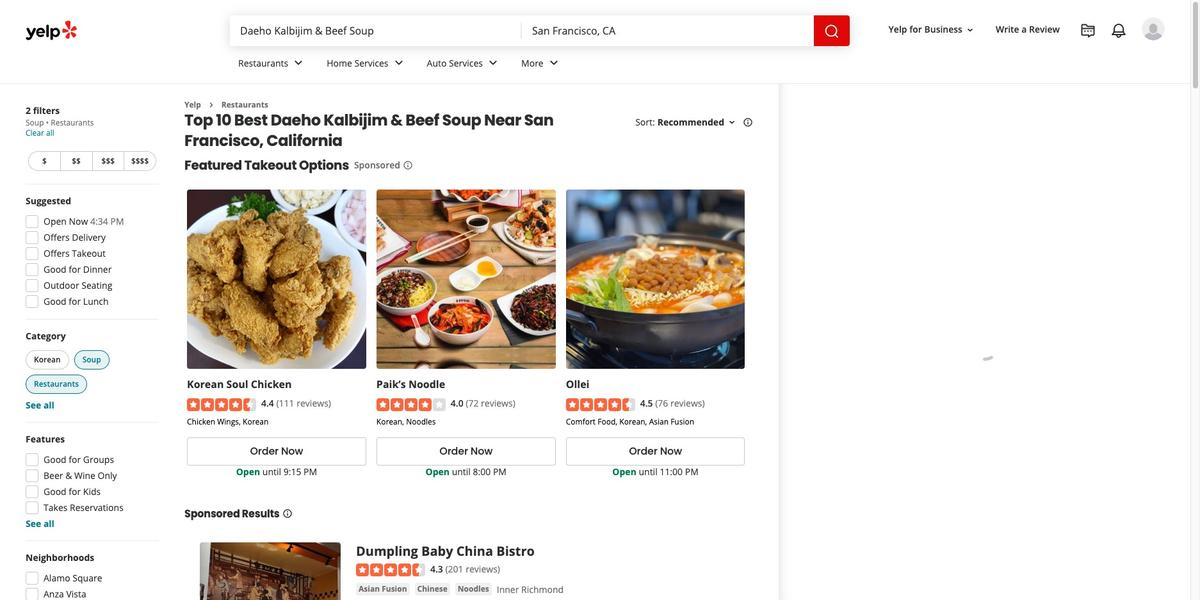 Task type: locate. For each thing, give the bounding box(es) containing it.
4:34
[[90, 215, 108, 228]]

soup inside top 10 best daeho kalbijim & beef soup near san francisco, california
[[442, 110, 481, 131]]

& left the beef
[[391, 110, 403, 131]]

food,
[[598, 416, 618, 427]]

korean,
[[377, 416, 404, 427], [620, 416, 648, 427]]

1 vertical spatial fusion
[[382, 584, 407, 595]]

now up 9:15 at the left bottom
[[281, 444, 303, 459]]

1 horizontal spatial 24 chevron down v2 image
[[391, 55, 407, 71]]

see
[[26, 399, 41, 411], [26, 518, 41, 530]]

beef
[[406, 110, 439, 131]]

3 until from the left
[[639, 466, 658, 478]]

all down takes
[[44, 518, 54, 530]]

2 order from the left
[[440, 444, 468, 459]]

korean down category
[[34, 354, 61, 365]]

1 horizontal spatial soup
[[82, 354, 101, 365]]

1 24 chevron down v2 image from the left
[[291, 55, 306, 71]]

3 good from the top
[[44, 454, 66, 466]]

alamo
[[44, 572, 70, 584]]

yelp left 16 chevron right v2 icon
[[185, 99, 201, 110]]

open for ollei
[[613, 466, 637, 478]]

open down korean, noodles order now
[[426, 466, 450, 478]]

1 24 chevron down v2 image from the left
[[486, 55, 501, 71]]

until left 9:15 at the left bottom
[[263, 466, 281, 478]]

for down outdoor seating
[[69, 295, 81, 308]]

paik's noodle
[[377, 378, 446, 392]]

korean, down 4 star rating image
[[377, 416, 404, 427]]

chinese link
[[415, 583, 450, 596]]

2 order now from the left
[[629, 444, 683, 459]]

0 vertical spatial chicken
[[251, 378, 292, 392]]

2 horizontal spatial order
[[629, 444, 658, 459]]

dumpling
[[356, 543, 418, 560]]

0 vertical spatial all
[[46, 128, 54, 138]]

0 horizontal spatial sponsored
[[185, 507, 240, 521]]

24 chevron down v2 image right more
[[546, 55, 562, 71]]

0 vertical spatial korean
[[34, 354, 61, 365]]

order up open until 8:00 pm
[[440, 444, 468, 459]]

4.5
[[641, 397, 653, 410]]

1 horizontal spatial sponsored
[[354, 159, 401, 171]]

0 horizontal spatial none field
[[240, 24, 512, 38]]

& right beer
[[65, 470, 72, 482]]

reviews) for ollei
[[671, 397, 705, 410]]

services right home
[[355, 57, 389, 69]]

reviews) for paik's noodle
[[481, 397, 516, 410]]

1 horizontal spatial &
[[391, 110, 403, 131]]

4.3 (201 reviews)
[[431, 563, 500, 575]]

2 see all button from the top
[[26, 518, 54, 530]]

noodles inside noodles button
[[458, 584, 489, 595]]

restaurants down korean button
[[34, 379, 79, 390]]

fusion down 4.5 (76 reviews) at the bottom of the page
[[671, 416, 695, 427]]

pm for ollei
[[686, 466, 699, 478]]

1 horizontal spatial none field
[[533, 24, 804, 38]]

0 horizontal spatial korean,
[[377, 416, 404, 427]]

2 services from the left
[[449, 57, 483, 69]]

None search field
[[230, 15, 853, 46]]

0 horizontal spatial 16 info v2 image
[[282, 509, 293, 519]]

for inside button
[[910, 23, 923, 36]]

1 vertical spatial &
[[65, 470, 72, 482]]

for
[[910, 23, 923, 36], [69, 263, 81, 276], [69, 295, 81, 308], [69, 454, 81, 466], [69, 486, 81, 498]]

asian
[[650, 416, 669, 427], [359, 584, 380, 595]]

until left 11:00 on the right of the page
[[639, 466, 658, 478]]

suggested
[[26, 195, 71, 207]]

reviews) for korean soul chicken
[[297, 397, 331, 410]]

takeout down 'delivery'
[[72, 247, 106, 260]]

order up the open until 11:00 pm in the right bottom of the page
[[629, 444, 658, 459]]

order now link down (111
[[187, 437, 366, 466]]

0 vertical spatial yelp
[[889, 23, 908, 36]]

see all for category
[[26, 399, 54, 411]]

chicken down 4.4 star rating image on the bottom of the page
[[187, 416, 215, 427]]

1 horizontal spatial korean,
[[620, 416, 648, 427]]

0 horizontal spatial order now link
[[187, 437, 366, 466]]

24 chevron down v2 image right auto services
[[486, 55, 501, 71]]

good up takes
[[44, 486, 66, 498]]

0 horizontal spatial 16 chevron down v2 image
[[727, 117, 738, 128]]

0 horizontal spatial noodles
[[406, 416, 436, 427]]

reviews)
[[297, 397, 331, 410], [481, 397, 516, 410], [671, 397, 705, 410], [466, 563, 500, 575]]

0 vertical spatial fusion
[[671, 416, 695, 427]]

see all down takes
[[26, 518, 54, 530]]

2 horizontal spatial order now link
[[566, 437, 746, 466]]

sponsored results
[[185, 507, 280, 521]]

recommended button
[[658, 116, 738, 128]]

0 horizontal spatial services
[[355, 57, 389, 69]]

1 vertical spatial restaurants link
[[222, 99, 268, 110]]

0 vertical spatial takeout
[[245, 157, 297, 175]]

korean
[[34, 354, 61, 365], [187, 378, 224, 392], [243, 416, 269, 427]]

1 horizontal spatial korean
[[187, 378, 224, 392]]

order up open until 9:15 pm
[[250, 444, 279, 459]]

takeout down california
[[245, 157, 297, 175]]

auto
[[427, 57, 447, 69]]

order now
[[250, 444, 303, 459], [629, 444, 683, 459]]

1 order now from the left
[[250, 444, 303, 459]]

$$$ button
[[92, 151, 124, 171]]

restaurants right •
[[51, 117, 94, 128]]

None field
[[240, 24, 512, 38], [533, 24, 804, 38]]

noodles down 4 star rating image
[[406, 416, 436, 427]]

0 horizontal spatial until
[[263, 466, 281, 478]]

pm
[[111, 215, 124, 228], [304, 466, 317, 478], [493, 466, 507, 478], [686, 466, 699, 478]]

asian fusion
[[359, 584, 407, 595]]

for up beer & wine only
[[69, 454, 81, 466]]

restaurants link right 16 chevron right v2 icon
[[222, 99, 268, 110]]

24 chevron down v2 image left home
[[291, 55, 306, 71]]

kalbijim
[[324, 110, 388, 131]]

reviews) right (111
[[297, 397, 331, 410]]

order for korean soul chicken
[[250, 444, 279, 459]]

good for groups
[[44, 454, 114, 466]]

write a review link
[[991, 18, 1066, 41]]

all right clear
[[46, 128, 54, 138]]

1 see all from the top
[[26, 399, 54, 411]]

16 chevron down v2 image
[[966, 25, 976, 35], [727, 117, 738, 128]]

services inside home services link
[[355, 57, 389, 69]]

1 horizontal spatial yelp
[[889, 23, 908, 36]]

korean soul chicken
[[187, 378, 292, 392]]

korean inside button
[[34, 354, 61, 365]]

good for kids
[[44, 486, 101, 498]]

offers
[[44, 231, 70, 244], [44, 247, 70, 260]]

24 chevron down v2 image left auto on the top of the page
[[391, 55, 407, 71]]

soup inside 2 filters soup • restaurants clear all
[[26, 117, 44, 128]]

restaurants link up best
[[228, 46, 317, 83]]

for down offers takeout
[[69, 263, 81, 276]]

1 until from the left
[[263, 466, 281, 478]]

1 order now link from the left
[[187, 437, 366, 466]]

services right auto on the top of the page
[[449, 57, 483, 69]]

1 vertical spatial see all
[[26, 518, 54, 530]]

3 order from the left
[[629, 444, 658, 459]]

open until 11:00 pm
[[613, 466, 699, 478]]

noodles down 4.3 (201 reviews)
[[458, 584, 489, 595]]

16 info v2 image right the 'recommended' dropdown button
[[743, 117, 754, 128]]

for left business
[[910, 23, 923, 36]]

korean down 4.4
[[243, 416, 269, 427]]

2 offers from the top
[[44, 247, 70, 260]]

sort:
[[636, 116, 655, 128]]

16 info v2 image for top 10 best daeho kalbijim & beef soup near san francisco, california
[[743, 117, 754, 128]]

0 horizontal spatial asian
[[359, 584, 380, 595]]

2 horizontal spatial 16 info v2 image
[[743, 117, 754, 128]]

1 horizontal spatial until
[[452, 466, 471, 478]]

1 order from the left
[[250, 444, 279, 459]]

good
[[44, 263, 66, 276], [44, 295, 66, 308], [44, 454, 66, 466], [44, 486, 66, 498]]

group containing features
[[22, 433, 159, 531]]

24 chevron down v2 image
[[291, 55, 306, 71], [391, 55, 407, 71]]

2
[[26, 104, 31, 117]]

offers down offers delivery
[[44, 247, 70, 260]]

sponsored left results
[[185, 507, 240, 521]]

1 offers from the top
[[44, 231, 70, 244]]

korean up 4.4 star rating image on the bottom of the page
[[187, 378, 224, 392]]

takes reservations
[[44, 502, 124, 514]]

1 vertical spatial asian
[[359, 584, 380, 595]]

yelp for yelp for business
[[889, 23, 908, 36]]

all down restaurants button
[[44, 399, 54, 411]]

none field up business categories element
[[533, 24, 804, 38]]

lunch
[[83, 295, 109, 308]]

reviews) right '(76'
[[671, 397, 705, 410]]

user actions element
[[879, 16, 1184, 95]]

1 horizontal spatial 24 chevron down v2 image
[[546, 55, 562, 71]]

write a review
[[996, 23, 1061, 36]]

best
[[234, 110, 268, 131]]

0 vertical spatial offers
[[44, 231, 70, 244]]

auto services
[[427, 57, 483, 69]]

for for dinner
[[69, 263, 81, 276]]

offers delivery
[[44, 231, 106, 244]]

4.3 star rating image
[[356, 564, 426, 577]]

0 vertical spatial 16 info v2 image
[[743, 117, 754, 128]]

1 horizontal spatial takeout
[[245, 157, 297, 175]]

0 horizontal spatial takeout
[[72, 247, 106, 260]]

16 info v2 image down the beef
[[403, 160, 413, 171]]

2 horizontal spatial soup
[[442, 110, 481, 131]]

1 services from the left
[[355, 57, 389, 69]]

all for category
[[44, 399, 54, 411]]

24 chevron down v2 image inside more link
[[546, 55, 562, 71]]

0 horizontal spatial fusion
[[382, 584, 407, 595]]

order now up the open until 11:00 pm in the right bottom of the page
[[629, 444, 683, 459]]

1 horizontal spatial order now
[[629, 444, 683, 459]]

1 vertical spatial korean
[[187, 378, 224, 392]]

0 vertical spatial see all
[[26, 399, 54, 411]]

Find text field
[[240, 24, 512, 38]]

fusion
[[671, 416, 695, 427], [382, 584, 407, 595]]

2 vertical spatial 16 info v2 image
[[282, 509, 293, 519]]

0 vertical spatial see
[[26, 399, 41, 411]]

0 vertical spatial &
[[391, 110, 403, 131]]

now inside korean, noodles order now
[[471, 444, 493, 459]]

2 see from the top
[[26, 518, 41, 530]]

1 see all button from the top
[[26, 399, 54, 411]]

1 horizontal spatial 16 info v2 image
[[403, 160, 413, 171]]

good up outdoor
[[44, 263, 66, 276]]

2 korean, from the left
[[620, 416, 648, 427]]

pm right 9:15 at the left bottom
[[304, 466, 317, 478]]

16 chevron down v2 image inside yelp for business button
[[966, 25, 976, 35]]

restaurants up best
[[238, 57, 289, 69]]

good up beer
[[44, 454, 66, 466]]

soup left •
[[26, 117, 44, 128]]

1 see from the top
[[26, 399, 41, 411]]

see up 'neighborhoods'
[[26, 518, 41, 530]]

1 vertical spatial all
[[44, 399, 54, 411]]

1 none field from the left
[[240, 24, 512, 38]]

offers up offers takeout
[[44, 231, 70, 244]]

2 24 chevron down v2 image from the left
[[546, 55, 562, 71]]

home services link
[[317, 46, 417, 83]]

0 horizontal spatial korean
[[34, 354, 61, 365]]

24 chevron down v2 image for home services
[[391, 55, 407, 71]]

see all down restaurants button
[[26, 399, 54, 411]]

dumpling baby china bistro link
[[356, 543, 535, 560]]

asian inside button
[[359, 584, 380, 595]]

0 horizontal spatial soup
[[26, 117, 44, 128]]

0 horizontal spatial 24 chevron down v2 image
[[486, 55, 501, 71]]

order now link down comfort food, korean, asian fusion
[[566, 437, 746, 466]]

korean for korean soul chicken
[[187, 378, 224, 392]]

1 vertical spatial see
[[26, 518, 41, 530]]

group
[[22, 195, 159, 312], [23, 330, 159, 412], [22, 433, 159, 531], [22, 552, 159, 600]]

•
[[46, 117, 49, 128]]

pm right 11:00 on the right of the page
[[686, 466, 699, 478]]

24 chevron down v2 image
[[486, 55, 501, 71], [546, 55, 562, 71]]

asian down '(76'
[[650, 416, 669, 427]]

pm right 8:00
[[493, 466, 507, 478]]

sponsored down top 10 best daeho kalbijim & beef soup near san francisco, california
[[354, 159, 401, 171]]

see all button down restaurants button
[[26, 399, 54, 411]]

asian down 4.3 star rating image
[[359, 584, 380, 595]]

1 vertical spatial see all button
[[26, 518, 54, 530]]

dumpling baby china bistro
[[356, 543, 535, 560]]

0 horizontal spatial chicken
[[187, 416, 215, 427]]

noodles button
[[456, 583, 492, 596]]

order inside korean, noodles order now
[[440, 444, 468, 459]]

see all button
[[26, 399, 54, 411], [26, 518, 54, 530]]

0 vertical spatial sponsored
[[354, 159, 401, 171]]

(111
[[277, 397, 295, 410]]

takeout
[[245, 157, 297, 175], [72, 247, 106, 260]]

1 horizontal spatial asian
[[650, 416, 669, 427]]

soul
[[227, 378, 248, 392]]

1 horizontal spatial order
[[440, 444, 468, 459]]

4.5 (76 reviews)
[[641, 397, 705, 410]]

2 vertical spatial all
[[44, 518, 54, 530]]

1 vertical spatial 16 chevron down v2 image
[[727, 117, 738, 128]]

16 chevron down v2 image right business
[[966, 25, 976, 35]]

order now for korean soul chicken
[[250, 444, 303, 459]]

see all button down takes
[[26, 518, 54, 530]]

open for paik's noodle
[[426, 466, 450, 478]]

fusion inside the asian fusion button
[[382, 584, 407, 595]]

2 see all from the top
[[26, 518, 54, 530]]

2 vertical spatial korean
[[243, 416, 269, 427]]

1 korean, from the left
[[377, 416, 404, 427]]

order now up open until 9:15 pm
[[250, 444, 303, 459]]

all
[[46, 128, 54, 138], [44, 399, 54, 411], [44, 518, 54, 530]]

offers for offers takeout
[[44, 247, 70, 260]]

1 good from the top
[[44, 263, 66, 276]]

until left 8:00
[[452, 466, 471, 478]]

asian fusion link
[[356, 583, 410, 596]]

24 chevron down v2 image for restaurants
[[291, 55, 306, 71]]

yelp left business
[[889, 23, 908, 36]]

1 horizontal spatial noodles
[[458, 584, 489, 595]]

1 vertical spatial offers
[[44, 247, 70, 260]]

group containing suggested
[[22, 195, 159, 312]]

wine
[[74, 470, 95, 482]]

yelp inside button
[[889, 23, 908, 36]]

1 horizontal spatial 16 chevron down v2 image
[[966, 25, 976, 35]]

0 horizontal spatial &
[[65, 470, 72, 482]]

2 order now link from the left
[[377, 437, 556, 466]]

featured
[[185, 157, 242, 175]]

ollei link
[[566, 378, 590, 392]]

comfort food, korean, asian fusion
[[566, 416, 695, 427]]

more
[[522, 57, 544, 69]]

now
[[69, 215, 88, 228], [281, 444, 303, 459], [471, 444, 493, 459], [660, 444, 683, 459]]

16 info v2 image right results
[[282, 509, 293, 519]]

1 vertical spatial sponsored
[[185, 507, 240, 521]]

2 horizontal spatial korean
[[243, 416, 269, 427]]

now up offers delivery
[[69, 215, 88, 228]]

beer & wine only
[[44, 470, 117, 482]]

reviews) right (72
[[481, 397, 516, 410]]

0 horizontal spatial order
[[250, 444, 279, 459]]

chicken up 4.4
[[251, 378, 292, 392]]

korean, noodles order now
[[377, 416, 493, 459]]

16 chevron down v2 image for yelp for business
[[966, 25, 976, 35]]

2 until from the left
[[452, 466, 471, 478]]

chicken wings, korean
[[187, 416, 269, 427]]

0 vertical spatial asian
[[650, 416, 669, 427]]

notifications image
[[1112, 23, 1127, 38]]

open left 11:00 on the right of the page
[[613, 466, 637, 478]]

order now link for soul
[[187, 437, 366, 466]]

24 chevron down v2 image inside auto services link
[[486, 55, 501, 71]]

1 vertical spatial yelp
[[185, 99, 201, 110]]

16 chevron down v2 image inside the 'recommended' dropdown button
[[727, 117, 738, 128]]

services inside auto services link
[[449, 57, 483, 69]]

16 info v2 image
[[743, 117, 754, 128], [403, 160, 413, 171], [282, 509, 293, 519]]

none field up home services link
[[240, 24, 512, 38]]

0 vertical spatial noodles
[[406, 416, 436, 427]]

1 horizontal spatial services
[[449, 57, 483, 69]]

clear all link
[[26, 128, 54, 138]]

soup right the beef
[[442, 110, 481, 131]]

korean, down 4.5
[[620, 416, 648, 427]]

2 horizontal spatial until
[[639, 466, 658, 478]]

1 horizontal spatial chicken
[[251, 378, 292, 392]]

good for good for dinner
[[44, 263, 66, 276]]

open up results
[[236, 466, 260, 478]]

good down outdoor
[[44, 295, 66, 308]]

korean, inside korean, noodles order now
[[377, 416, 404, 427]]

0 horizontal spatial 24 chevron down v2 image
[[291, 55, 306, 71]]

good for dinner
[[44, 263, 112, 276]]

order now link down (72
[[377, 437, 556, 466]]

1 vertical spatial noodles
[[458, 584, 489, 595]]

for down beer & wine only
[[69, 486, 81, 498]]

$$$$ button
[[124, 151, 156, 171]]

0 horizontal spatial yelp
[[185, 99, 201, 110]]

1 vertical spatial takeout
[[72, 247, 106, 260]]

0 vertical spatial 16 chevron down v2 image
[[966, 25, 976, 35]]

2 none field from the left
[[533, 24, 804, 38]]

now up 11:00 on the right of the page
[[660, 444, 683, 459]]

see down restaurants button
[[26, 399, 41, 411]]

good for good for groups
[[44, 454, 66, 466]]

24 chevron down v2 image inside home services link
[[391, 55, 407, 71]]

until for soul
[[263, 466, 281, 478]]

&
[[391, 110, 403, 131], [65, 470, 72, 482]]

1 horizontal spatial order now link
[[377, 437, 556, 466]]

soup up restaurants button
[[82, 354, 101, 365]]

pm for korean soul chicken
[[304, 466, 317, 478]]

noodles
[[406, 416, 436, 427], [458, 584, 489, 595]]

16 chevron down v2 image right recommended
[[727, 117, 738, 128]]

fusion down 4.3 star rating image
[[382, 584, 407, 595]]

16 info v2 image for featured takeout options
[[403, 160, 413, 171]]

2 good from the top
[[44, 295, 66, 308]]

0 vertical spatial see all button
[[26, 399, 54, 411]]

group containing neighborhoods
[[22, 552, 159, 600]]

1 vertical spatial 16 info v2 image
[[403, 160, 413, 171]]

korean button
[[26, 351, 69, 370]]

see all for features
[[26, 518, 54, 530]]

24 chevron down v2 image inside restaurants link
[[291, 55, 306, 71]]

now up 8:00
[[471, 444, 493, 459]]

noodles link
[[456, 583, 492, 596]]

4.0 (72 reviews)
[[451, 397, 516, 410]]

2 24 chevron down v2 image from the left
[[391, 55, 407, 71]]

4 good from the top
[[44, 486, 66, 498]]

0 horizontal spatial order now
[[250, 444, 303, 459]]



Task type: vqa. For each thing, say whether or not it's contained in the screenshot.


Task type: describe. For each thing, give the bounding box(es) containing it.
(72
[[466, 397, 479, 410]]

24 chevron down v2 image for auto services
[[486, 55, 501, 71]]

pm for paik's noodle
[[493, 466, 507, 478]]

beer
[[44, 470, 63, 482]]

until for noodle
[[452, 466, 471, 478]]

recommended
[[658, 116, 725, 128]]

restaurants inside button
[[34, 379, 79, 390]]

& inside top 10 best daeho kalbijim & beef soup near san francisco, california
[[391, 110, 403, 131]]

home services
[[327, 57, 389, 69]]

san
[[525, 110, 554, 131]]

see for category
[[26, 399, 41, 411]]

order for ollei
[[629, 444, 658, 459]]

$ button
[[28, 151, 60, 171]]

8:00
[[473, 466, 491, 478]]

$$$
[[102, 156, 115, 167]]

wings,
[[217, 416, 241, 427]]

takes
[[44, 502, 68, 514]]

paik's
[[377, 378, 406, 392]]

offers for offers delivery
[[44, 231, 70, 244]]

4.5 star rating image
[[566, 398, 636, 411]]

noodle
[[409, 378, 446, 392]]

16 chevron down v2 image for recommended
[[727, 117, 738, 128]]

projects image
[[1081, 23, 1097, 38]]

group containing category
[[23, 330, 159, 412]]

square
[[73, 572, 102, 584]]

inner
[[497, 584, 519, 596]]

review
[[1030, 23, 1061, 36]]

neighborhoods
[[26, 552, 94, 564]]

24 chevron down v2 image for more
[[546, 55, 562, 71]]

category
[[26, 330, 66, 342]]

$$
[[72, 156, 81, 167]]

none field the near
[[533, 24, 804, 38]]

francisco,
[[185, 130, 264, 152]]

results
[[242, 507, 280, 521]]

soup inside button
[[82, 354, 101, 365]]

delivery
[[72, 231, 106, 244]]

for for business
[[910, 23, 923, 36]]

business
[[925, 23, 963, 36]]

Near text field
[[533, 24, 804, 38]]

4.4
[[261, 397, 274, 410]]

3 order now link from the left
[[566, 437, 746, 466]]

order now for ollei
[[629, 444, 683, 459]]

chinese
[[418, 584, 448, 595]]

noah l. image
[[1143, 17, 1166, 40]]

4 star rating image
[[377, 398, 446, 411]]

for for lunch
[[69, 295, 81, 308]]

see all button for features
[[26, 518, 54, 530]]

$
[[42, 156, 47, 167]]

options
[[299, 157, 349, 175]]

ollei
[[566, 378, 590, 392]]

2 filters soup • restaurants clear all
[[26, 104, 94, 138]]

1 horizontal spatial fusion
[[671, 416, 695, 427]]

restaurants button
[[26, 375, 87, 394]]

write
[[996, 23, 1020, 36]]

comfort
[[566, 416, 596, 427]]

10
[[216, 110, 231, 131]]

open down suggested
[[44, 215, 67, 228]]

none field find
[[240, 24, 512, 38]]

services for auto services
[[449, 57, 483, 69]]

9:15
[[284, 466, 301, 478]]

1 vertical spatial chicken
[[187, 416, 215, 427]]

only
[[98, 470, 117, 482]]

4.3
[[431, 563, 443, 575]]

takeout for featured
[[245, 157, 297, 175]]

open for korean soul chicken
[[236, 466, 260, 478]]

yelp for yelp link
[[185, 99, 201, 110]]

restaurants inside 2 filters soup • restaurants clear all
[[51, 117, 94, 128]]

4.0
[[451, 397, 464, 410]]

inner richmond
[[497, 584, 564, 596]]

see all button for category
[[26, 399, 54, 411]]

business categories element
[[228, 46, 1166, 83]]

near
[[484, 110, 522, 131]]

sponsored for sponsored results
[[185, 507, 240, 521]]

(76
[[656, 397, 669, 410]]

16 chevron right v2 image
[[206, 100, 217, 110]]

korean soul chicken link
[[187, 378, 292, 392]]

noodles inside korean, noodles order now
[[406, 416, 436, 427]]

filters
[[33, 104, 60, 117]]

outdoor seating
[[44, 279, 112, 292]]

open now 4:34 pm
[[44, 215, 124, 228]]

for for groups
[[69, 454, 81, 466]]

4.4 star rating image
[[187, 398, 256, 411]]

restaurants inside business categories element
[[238, 57, 289, 69]]

asian fusion button
[[356, 583, 410, 596]]

outdoor
[[44, 279, 79, 292]]

reviews) down china
[[466, 563, 500, 575]]

auto services link
[[417, 46, 511, 83]]

see for features
[[26, 518, 41, 530]]

11:00
[[660, 466, 683, 478]]

soup button
[[74, 351, 109, 370]]

good for lunch
[[44, 295, 109, 308]]

baby
[[422, 543, 453, 560]]

paik's noodle link
[[377, 378, 446, 392]]

restaurants right 16 chevron right v2 icon
[[222, 99, 268, 110]]

good for good for lunch
[[44, 295, 66, 308]]

kids
[[83, 486, 101, 498]]

clear
[[26, 128, 44, 138]]

california
[[267, 130, 343, 152]]

top
[[185, 110, 213, 131]]

sponsored for sponsored
[[354, 159, 401, 171]]

korean for korean
[[34, 354, 61, 365]]

featured takeout options
[[185, 157, 349, 175]]

daeho
[[271, 110, 321, 131]]

reservations
[[70, 502, 124, 514]]

search image
[[825, 23, 840, 39]]

alamo square
[[44, 572, 102, 584]]

home
[[327, 57, 352, 69]]

0 vertical spatial restaurants link
[[228, 46, 317, 83]]

$$ button
[[60, 151, 92, 171]]

features
[[26, 433, 65, 445]]

yelp for business button
[[884, 18, 981, 41]]

open until 8:00 pm
[[426, 466, 507, 478]]

china
[[457, 543, 494, 560]]

seating
[[82, 279, 112, 292]]

chinese button
[[415, 583, 450, 596]]

pm right 4:34
[[111, 215, 124, 228]]

good for good for kids
[[44, 486, 66, 498]]

all for features
[[44, 518, 54, 530]]

more link
[[511, 46, 572, 83]]

takeout for offers
[[72, 247, 106, 260]]

for for kids
[[69, 486, 81, 498]]

dinner
[[83, 263, 112, 276]]

yelp link
[[185, 99, 201, 110]]

services for home services
[[355, 57, 389, 69]]

order now link for noodle
[[377, 437, 556, 466]]

all inside 2 filters soup • restaurants clear all
[[46, 128, 54, 138]]

richmond
[[522, 584, 564, 596]]

open until 9:15 pm
[[236, 466, 317, 478]]



